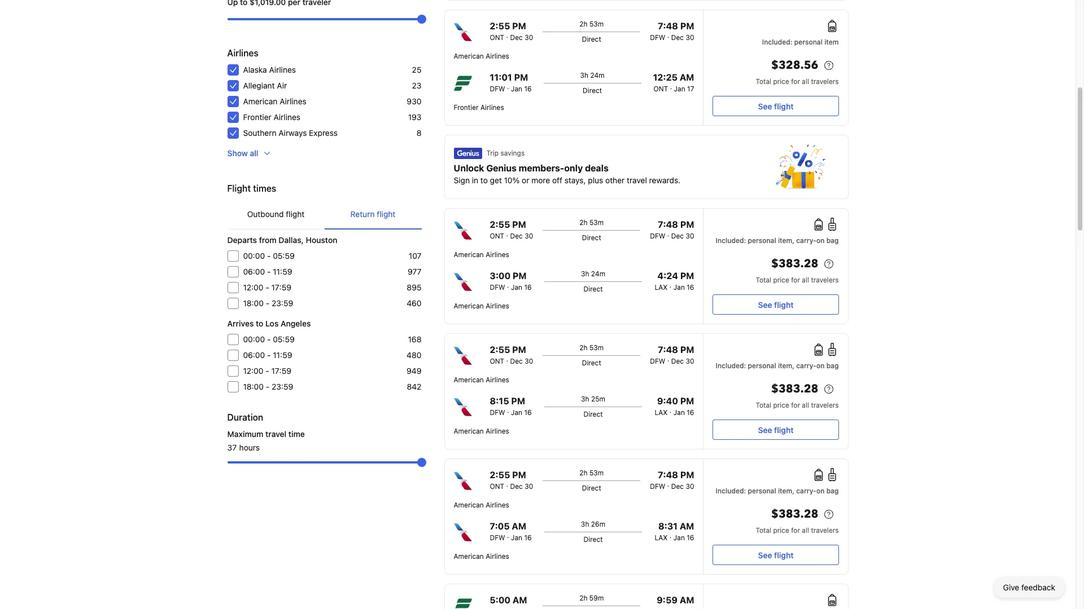 Task type: vqa. For each thing, say whether or not it's contained in the screenshot.
TOTAL PRICE FOR ALL TRAVELERS associated with 4:24 PM
yes



Task type: describe. For each thing, give the bounding box(es) containing it.
lax for 4:24 pm
[[655, 283, 668, 292]]

25m
[[591, 395, 605, 404]]

included: for 8:31 am
[[716, 487, 746, 496]]

8:31
[[658, 522, 678, 532]]

10%
[[504, 176, 520, 185]]

- for 480
[[267, 351, 271, 360]]

06:00 for departs
[[243, 267, 265, 277]]

american airlines down air
[[243, 97, 306, 106]]

11:01
[[490, 72, 512, 82]]

8
[[416, 128, 421, 138]]

9:59 am
[[657, 596, 694, 606]]

tab list containing outbound flight
[[227, 200, 421, 230]]

pm inside '8:15 pm dfw . jan 16'
[[511, 396, 525, 407]]

see flight button for 8:31 am
[[713, 545, 839, 566]]

- for 168
[[267, 335, 271, 344]]

airlines up 8:15
[[486, 376, 509, 384]]

arrives to los angeles
[[227, 319, 311, 329]]

sign
[[454, 176, 470, 185]]

flight times
[[227, 183, 276, 194]]

see for 9:40 pm
[[758, 425, 772, 435]]

item
[[824, 38, 839, 46]]

9:40 pm lax . jan 16
[[655, 396, 694, 417]]

7:48 pm dfw . dec 30 for 12:25
[[650, 21, 694, 42]]

949
[[407, 366, 421, 376]]

travelers for 8:31 am
[[811, 527, 839, 535]]

give
[[1003, 583, 1019, 593]]

unlock
[[454, 163, 484, 173]]

am right 9:59
[[680, 596, 694, 606]]

total for 4:24 pm
[[756, 276, 771, 285]]

airlines down 11:01 pm dfw . jan 16
[[480, 103, 504, 112]]

842
[[407, 382, 421, 392]]

. inside 11:01 pm dfw . jan 16
[[507, 82, 509, 91]]

7:48 pm dfw . dec 30 for 4:24
[[650, 220, 694, 241]]

all for 8:31 am
[[802, 527, 809, 535]]

8:31 am lax . jan 16
[[655, 522, 694, 543]]

17:59 for dallas,
[[271, 283, 291, 292]]

30 up 4:24 pm lax . jan 16
[[686, 232, 694, 241]]

in
[[472, 176, 478, 185]]

all for 9:40 pm
[[802, 401, 809, 410]]

see for 4:24 pm
[[758, 300, 772, 310]]

feedback
[[1021, 583, 1055, 593]]

- for 460
[[266, 299, 269, 308]]

107
[[409, 251, 421, 261]]

- for 107
[[267, 251, 271, 261]]

or
[[522, 176, 529, 185]]

flight for 3:00 pm
[[774, 300, 794, 310]]

airways
[[279, 128, 307, 138]]

all for 4:24 pm
[[802, 276, 809, 285]]

24m for $328.56
[[590, 71, 605, 80]]

pm inside 3:00 pm dfw . jan 16
[[513, 271, 527, 281]]

genius
[[486, 163, 517, 173]]

airlines up 11:01
[[486, 52, 509, 60]]

06:00 - 11:59 for from
[[243, 267, 292, 277]]

return flight button
[[324, 200, 421, 229]]

carry- for 9:40 pm
[[796, 362, 816, 370]]

express
[[309, 128, 338, 138]]

allegiant air
[[243, 81, 287, 90]]

travelers for 4:24 pm
[[811, 276, 839, 285]]

$383.28 for 9:40 pm
[[771, 382, 818, 397]]

price for 4:24 pm
[[773, 276, 789, 285]]

for for 12:25 am
[[791, 77, 800, 86]]

see for 8:31 am
[[758, 551, 772, 560]]

. inside '8:15 pm dfw . jan 16'
[[507, 407, 509, 415]]

show
[[227, 148, 248, 158]]

7:05 am dfw . jan 16
[[490, 522, 532, 543]]

duration
[[227, 413, 263, 423]]

airlines down air
[[280, 97, 306, 106]]

travelers for 12:25 am
[[811, 77, 839, 86]]

off
[[552, 176, 562, 185]]

23
[[412, 81, 421, 90]]

930
[[407, 97, 421, 106]]

jan for 8:31
[[673, 534, 685, 543]]

2h for 3:00 pm
[[579, 218, 587, 227]]

30 up 11:01 pm dfw . jan 16
[[525, 33, 533, 42]]

american airlines up 3:00
[[454, 251, 509, 259]]

total for 12:25 am
[[756, 77, 771, 86]]

plus
[[588, 176, 603, 185]]

houston
[[306, 235, 337, 245]]

alaska
[[243, 65, 267, 75]]

outbound flight
[[247, 209, 304, 219]]

2h 59m
[[579, 595, 604, 603]]

give feedback button
[[994, 578, 1064, 598]]

. inside 3:00 pm dfw . jan 16
[[507, 281, 509, 290]]

other
[[605, 176, 625, 185]]

airlines up 7:05
[[486, 501, 509, 510]]

12:25 am ont . jan 17
[[653, 72, 694, 93]]

show all button
[[223, 143, 276, 164]]

travel inside maximum travel time 37 hours
[[265, 430, 286, 439]]

06:00 - 11:59 for to
[[243, 351, 292, 360]]

pm inside 9:40 pm lax . jan 16
[[680, 396, 694, 407]]

get
[[490, 176, 502, 185]]

jan for 4:24
[[673, 283, 685, 292]]

dallas,
[[279, 235, 304, 245]]

. inside 9:40 pm lax . jan 16
[[670, 407, 672, 415]]

alaska airlines
[[243, 65, 296, 75]]

30 up 8:31 am lax . jan 16
[[686, 483, 694, 491]]

193
[[408, 112, 421, 122]]

8:15 pm dfw . jan 16
[[490, 396, 532, 417]]

dec up 9:40 at the bottom right of page
[[671, 357, 684, 366]]

total price for all travelers for 8:31 am
[[756, 527, 839, 535]]

11:01 pm dfw . jan 16
[[490, 72, 532, 93]]

30 up 12:25 am ont . jan 17
[[686, 33, 694, 42]]

2:55 pm ont . dec 30 for 11:01
[[490, 21, 533, 42]]

9:59
[[657, 596, 678, 606]]

return
[[350, 209, 375, 219]]

southern airways express
[[243, 128, 338, 138]]

members-
[[519, 163, 564, 173]]

lax for 9:40 pm
[[655, 409, 668, 417]]

see flight for 12:25 am
[[758, 101, 794, 111]]

16 for 3:00 pm
[[524, 283, 532, 292]]

11:59 for los
[[273, 351, 292, 360]]

2h for 8:15 pm
[[579, 344, 587, 352]]

trip
[[486, 149, 499, 158]]

dfw inside 11:01 pm dfw . jan 16
[[490, 85, 505, 93]]

3:00
[[490, 271, 511, 281]]

16 for 4:24 pm
[[687, 283, 694, 292]]

times
[[253, 183, 276, 194]]

see flight for 9:40 pm
[[758, 425, 794, 435]]

53m for 9:40 pm
[[589, 344, 604, 352]]

item, for 8:31 am
[[778, 487, 794, 496]]

7:48 pm dfw . dec 30 for 8:31
[[650, 470, 694, 491]]

included: personal item
[[762, 38, 839, 46]]

from
[[259, 235, 277, 245]]

12:00 for arrives
[[243, 366, 263, 376]]

jan for 9:40
[[673, 409, 685, 417]]

2:55 pm ont . dec 30 for 7:05
[[490, 470, 533, 491]]

see flight for 8:31 am
[[758, 551, 794, 560]]

total for 8:31 am
[[756, 527, 771, 535]]

all inside button
[[250, 148, 258, 158]]

stays,
[[564, 176, 586, 185]]

7:48 for 8:31
[[658, 470, 678, 480]]

18:00 for arrives
[[243, 382, 264, 392]]

lax for 8:31 am
[[655, 534, 668, 543]]

. inside 4:24 pm lax . jan 16
[[670, 281, 672, 290]]

16 for 9:40 pm
[[687, 409, 694, 417]]

angeles
[[281, 319, 311, 329]]

12:25
[[653, 72, 678, 82]]

dfw up "8:31"
[[650, 483, 665, 491]]

$328.56
[[771, 58, 818, 73]]

return flight
[[350, 209, 395, 219]]

5 2h from the top
[[579, 595, 587, 603]]

total price for all travelers for 12:25 am
[[756, 77, 839, 86]]

2h for 11:01 pm
[[579, 20, 587, 28]]

on for 8:31 am
[[816, 487, 825, 496]]

maximum travel time 37 hours
[[227, 430, 305, 453]]

am for 8:31 am
[[680, 522, 694, 532]]

895
[[407, 283, 421, 292]]

16 for 11:01 pm
[[524, 85, 532, 93]]

allegiant
[[243, 81, 275, 90]]

30 up '8:15 pm dfw . jan 16'
[[525, 357, 533, 366]]

00:00 for departs
[[243, 251, 265, 261]]

hours
[[239, 443, 260, 453]]

southern
[[243, 128, 276, 138]]

3:00 pm dfw . jan 16
[[490, 271, 532, 292]]

59m
[[589, 595, 604, 603]]

savings
[[500, 149, 525, 158]]

5:00 am
[[490, 596, 527, 606]]

price for 12:25 am
[[773, 77, 789, 86]]

american airlines up 8:15
[[454, 376, 509, 384]]

2h 53m for 12:25 am
[[579, 20, 604, 28]]

departs from dallas, houston
[[227, 235, 337, 245]]

2:55 for 3:00
[[490, 220, 510, 230]]

4:24
[[657, 271, 678, 281]]

0 vertical spatial frontier
[[454, 103, 479, 112]]

2:55 for 7:05
[[490, 470, 510, 480]]

dfw up 9:40 at the bottom right of page
[[650, 357, 665, 366]]

8:15
[[490, 396, 509, 407]]

show all
[[227, 148, 258, 158]]

dec up 7:05 am dfw . jan 16
[[510, 483, 523, 491]]

480
[[407, 351, 421, 360]]

flight for 7:05 am
[[774, 551, 794, 560]]

flight for 8:15 pm
[[774, 425, 794, 435]]



Task type: locate. For each thing, give the bounding box(es) containing it.
1 horizontal spatial travel
[[627, 176, 647, 185]]

pm inside 11:01 pm dfw . jan 16
[[514, 72, 528, 82]]

see flight button for 4:24 pm
[[713, 295, 839, 315]]

06:00 - 11:59 down 'arrives to los angeles'
[[243, 351, 292, 360]]

17:59 up los
[[271, 283, 291, 292]]

2 12:00 from the top
[[243, 366, 263, 376]]

4 see flight button from the top
[[713, 545, 839, 566]]

all
[[802, 77, 809, 86], [250, 148, 258, 158], [802, 276, 809, 285], [802, 401, 809, 410], [802, 527, 809, 535]]

bag
[[826, 237, 839, 245], [826, 362, 839, 370], [826, 487, 839, 496]]

23:59 up los
[[272, 299, 293, 308]]

00:00 - 05:59
[[243, 251, 295, 261], [243, 335, 295, 344]]

2 vertical spatial lax
[[655, 534, 668, 543]]

3 for from the top
[[791, 401, 800, 410]]

0 vertical spatial travel
[[627, 176, 647, 185]]

air
[[277, 81, 287, 90]]

0 horizontal spatial frontier
[[243, 112, 271, 122]]

1 vertical spatial 05:59
[[273, 335, 295, 344]]

3 2h from the top
[[579, 344, 587, 352]]

7:48 up "8:31"
[[658, 470, 678, 480]]

2 total from the top
[[756, 276, 771, 285]]

2 item, from the top
[[778, 362, 794, 370]]

3h
[[580, 71, 588, 80], [581, 270, 589, 278], [581, 395, 589, 404], [581, 521, 589, 529]]

maximum
[[227, 430, 263, 439]]

$328.56 region
[[713, 56, 839, 77]]

tab list
[[227, 200, 421, 230]]

1 18:00 - 23:59 from the top
[[243, 299, 293, 308]]

0 horizontal spatial travel
[[265, 430, 286, 439]]

18:00 - 23:59 for to
[[243, 382, 293, 392]]

3 on from the top
[[816, 487, 825, 496]]

am up 17
[[680, 72, 694, 82]]

16 inside 7:05 am dfw . jan 16
[[524, 534, 532, 543]]

included: for 4:24 pm
[[716, 237, 746, 245]]

0 vertical spatial 00:00
[[243, 251, 265, 261]]

1 00:00 - 05:59 from the top
[[243, 251, 295, 261]]

travel left the time
[[265, 430, 286, 439]]

- for 949
[[266, 366, 269, 376]]

- for 895
[[266, 283, 269, 292]]

1 12:00 from the top
[[243, 283, 263, 292]]

see flight button for 9:40 pm
[[713, 420, 839, 440]]

00:00 down arrives
[[243, 335, 265, 344]]

4 2:55 pm ont . dec 30 from the top
[[490, 470, 533, 491]]

flight for 11:01 pm
[[774, 101, 794, 111]]

frontier airlines down 11:01
[[454, 103, 504, 112]]

jan inside 7:05 am dfw . jan 16
[[511, 534, 522, 543]]

2 00:00 from the top
[[243, 335, 265, 344]]

2 on from the top
[[816, 362, 825, 370]]

2h 53m for 8:31 am
[[579, 469, 604, 478]]

12:00 - 17:59 up 'arrives to los angeles'
[[243, 283, 291, 292]]

1 06:00 - 11:59 from the top
[[243, 267, 292, 277]]

airlines up southern airways express
[[274, 112, 300, 122]]

2 vertical spatial on
[[816, 487, 825, 496]]

7:48
[[658, 21, 678, 31], [658, 220, 678, 230], [658, 345, 678, 355], [658, 470, 678, 480]]

dec up 3:00
[[510, 232, 523, 241]]

4 see from the top
[[758, 551, 772, 560]]

1 see flight button from the top
[[713, 96, 839, 116]]

1 bag from the top
[[826, 237, 839, 245]]

3 53m from the top
[[589, 344, 604, 352]]

2 23:59 from the top
[[272, 382, 293, 392]]

2 05:59 from the top
[[273, 335, 295, 344]]

american airlines up 11:01
[[454, 52, 509, 60]]

1 18:00 from the top
[[243, 299, 264, 308]]

7:48 pm dfw . dec 30
[[650, 21, 694, 42], [650, 220, 694, 241], [650, 345, 694, 366], [650, 470, 694, 491]]

included: for 12:25 am
[[762, 38, 792, 46]]

0 vertical spatial 12:00
[[243, 283, 263, 292]]

7:48 pm dfw . dec 30 up 12:25
[[650, 21, 694, 42]]

dfw down 8:15
[[490, 409, 505, 417]]

12:00 for departs
[[243, 283, 263, 292]]

genius image
[[775, 145, 825, 190], [454, 148, 482, 159], [454, 148, 482, 159]]

1 23:59 from the top
[[272, 299, 293, 308]]

17
[[687, 85, 694, 93]]

1 vertical spatial 23:59
[[272, 382, 293, 392]]

3h 25m
[[581, 395, 605, 404]]

item, for 9:40 pm
[[778, 362, 794, 370]]

2:55 for 11:01
[[490, 21, 510, 31]]

00:00
[[243, 251, 265, 261], [243, 335, 265, 344]]

airlines down 7:05 am dfw . jan 16
[[486, 553, 509, 561]]

total for 9:40 pm
[[756, 401, 771, 410]]

1 vertical spatial 06:00
[[243, 351, 265, 360]]

lax down "8:31"
[[655, 534, 668, 543]]

2:55 for 8:15
[[490, 345, 510, 355]]

see flight button for 12:25 am
[[713, 96, 839, 116]]

2 17:59 from the top
[[271, 366, 291, 376]]

am for 7:05 am
[[512, 522, 526, 532]]

4:24 pm lax . jan 16
[[655, 271, 694, 292]]

ont up 7:05
[[490, 483, 504, 491]]

2 2:55 from the top
[[490, 220, 510, 230]]

3h 26m
[[581, 521, 605, 529]]

23:59
[[272, 299, 293, 308], [272, 382, 293, 392]]

flight
[[227, 183, 251, 194]]

0 vertical spatial carry-
[[796, 237, 816, 245]]

12:00 - 17:59 down 'arrives to los angeles'
[[243, 366, 291, 376]]

7:05
[[490, 522, 510, 532]]

1 12:00 - 17:59 from the top
[[243, 283, 291, 292]]

am inside 8:31 am lax . jan 16
[[680, 522, 694, 532]]

. inside 12:25 am ont . jan 17
[[670, 82, 672, 91]]

0 vertical spatial 12:00 - 17:59
[[243, 283, 291, 292]]

3 2:55 from the top
[[490, 345, 510, 355]]

0 vertical spatial 06:00
[[243, 267, 265, 277]]

0 vertical spatial lax
[[655, 283, 668, 292]]

1 on from the top
[[816, 237, 825, 245]]

1 vertical spatial item,
[[778, 362, 794, 370]]

1 2:55 pm ont . dec 30 from the top
[[490, 21, 533, 42]]

american airlines up 7:05
[[454, 501, 509, 510]]

2 06:00 - 11:59 from the top
[[243, 351, 292, 360]]

ont up 11:01
[[490, 33, 504, 42]]

am for 12:25 am
[[680, 72, 694, 82]]

00:00 - 05:59 down 'arrives to los angeles'
[[243, 335, 295, 344]]

only
[[564, 163, 583, 173]]

3 $383.28 from the top
[[771, 507, 818, 522]]

7:48 up 12:25
[[658, 21, 678, 31]]

3 travelers from the top
[[811, 401, 839, 410]]

frontier airlines
[[454, 103, 504, 112], [243, 112, 300, 122]]

2 vertical spatial item,
[[778, 487, 794, 496]]

2:55
[[490, 21, 510, 31], [490, 220, 510, 230], [490, 345, 510, 355], [490, 470, 510, 480]]

0 vertical spatial on
[[816, 237, 825, 245]]

jan for 7:05
[[511, 534, 522, 543]]

trip savings
[[486, 149, 525, 158]]

am right 7:05
[[512, 522, 526, 532]]

see for 12:25 am
[[758, 101, 772, 111]]

on for 9:40 pm
[[816, 362, 825, 370]]

1 item, from the top
[[778, 237, 794, 245]]

4 price from the top
[[773, 527, 789, 535]]

1 total price for all travelers from the top
[[756, 77, 839, 86]]

1 11:59 from the top
[[273, 267, 292, 277]]

0 vertical spatial 18:00
[[243, 299, 264, 308]]

1 vertical spatial on
[[816, 362, 825, 370]]

-
[[267, 251, 271, 261], [267, 267, 271, 277], [266, 283, 269, 292], [266, 299, 269, 308], [267, 335, 271, 344], [267, 351, 271, 360], [266, 366, 269, 376], [266, 382, 269, 392]]

4 2:55 from the top
[[490, 470, 510, 480]]

1 included: personal item, carry-on bag from the top
[[716, 237, 839, 245]]

deals
[[585, 163, 609, 173]]

0 vertical spatial $383.28 region
[[713, 255, 839, 276]]

on
[[816, 237, 825, 245], [816, 362, 825, 370], [816, 487, 825, 496]]

2h
[[579, 20, 587, 28], [579, 218, 587, 227], [579, 344, 587, 352], [579, 469, 587, 478], [579, 595, 587, 603]]

2:55 pm ont . dec 30 up 11:01
[[490, 21, 533, 42]]

1 horizontal spatial frontier
[[454, 103, 479, 112]]

dfw down 7:05
[[490, 534, 505, 543]]

1 horizontal spatial frontier airlines
[[454, 103, 504, 112]]

price for 9:40 pm
[[773, 401, 789, 410]]

4 2h 53m from the top
[[579, 469, 604, 478]]

30 up 3:00 pm dfw . jan 16
[[525, 232, 533, 241]]

jan inside 11:01 pm dfw . jan 16
[[511, 85, 522, 93]]

frontier
[[454, 103, 479, 112], [243, 112, 271, 122]]

168
[[408, 335, 421, 344]]

18:00 for departs
[[243, 299, 264, 308]]

more
[[531, 176, 550, 185]]

dec up '8:15 pm dfw . jan 16'
[[510, 357, 523, 366]]

airlines
[[227, 48, 258, 58], [486, 52, 509, 60], [269, 65, 296, 75], [280, 97, 306, 106], [480, 103, 504, 112], [274, 112, 300, 122], [486, 251, 509, 259], [486, 302, 509, 311], [486, 376, 509, 384], [486, 427, 509, 436], [486, 501, 509, 510], [486, 553, 509, 561]]

.
[[506, 31, 508, 40], [667, 31, 669, 40], [507, 82, 509, 91], [670, 82, 672, 91], [506, 230, 508, 238], [667, 230, 669, 238], [507, 281, 509, 290], [670, 281, 672, 290], [506, 355, 508, 364], [667, 355, 669, 364], [507, 407, 509, 415], [670, 407, 672, 415], [506, 480, 508, 489], [667, 480, 669, 489], [507, 532, 509, 540], [670, 532, 672, 540]]

2:55 down get
[[490, 220, 510, 230]]

1 vertical spatial included: personal item, carry-on bag
[[716, 362, 839, 370]]

dec up "8:31"
[[671, 483, 684, 491]]

american airlines down 3:00
[[454, 302, 509, 311]]

airlines down '8:15 pm dfw . jan 16'
[[486, 427, 509, 436]]

0 horizontal spatial frontier airlines
[[243, 112, 300, 122]]

$383.28 region
[[713, 255, 839, 276], [713, 381, 839, 401], [713, 506, 839, 526]]

1 $383.28 from the top
[[771, 256, 818, 272]]

1 00:00 from the top
[[243, 251, 265, 261]]

16 inside 4:24 pm lax . jan 16
[[687, 283, 694, 292]]

0 vertical spatial to
[[480, 176, 488, 185]]

53m for 12:25 am
[[589, 20, 604, 28]]

1 $383.28 region from the top
[[713, 255, 839, 276]]

1 17:59 from the top
[[271, 283, 291, 292]]

to left los
[[256, 319, 263, 329]]

24m for $383.28
[[591, 270, 605, 278]]

$383.28 region for 4:24 pm
[[713, 255, 839, 276]]

18:00 - 23:59 up duration
[[243, 382, 293, 392]]

am inside 7:05 am dfw . jan 16
[[512, 522, 526, 532]]

2:55 pm ont . dec 30 for 8:15
[[490, 345, 533, 366]]

1 vertical spatial $383.28
[[771, 382, 818, 397]]

7:48 up 9:40 at the bottom right of page
[[658, 345, 678, 355]]

23:59 for dallas,
[[272, 299, 293, 308]]

0 vertical spatial 00:00 - 05:59
[[243, 251, 295, 261]]

to right in
[[480, 176, 488, 185]]

rewards.
[[649, 176, 680, 185]]

1 53m from the top
[[589, 20, 604, 28]]

personal for 9:40 pm
[[748, 362, 776, 370]]

am right "8:31"
[[680, 522, 694, 532]]

1 7:48 pm dfw . dec 30 from the top
[[650, 21, 694, 42]]

06:00 down arrives
[[243, 351, 265, 360]]

ont inside 12:25 am ont . jan 17
[[654, 85, 668, 93]]

lax inside 9:40 pm lax . jan 16
[[655, 409, 668, 417]]

2:55 pm ont . dec 30 for 3:00
[[490, 220, 533, 241]]

total price for all travelers
[[756, 77, 839, 86], [756, 276, 839, 285], [756, 401, 839, 410], [756, 527, 839, 535]]

977
[[408, 267, 421, 277]]

12:00 - 17:59
[[243, 283, 291, 292], [243, 366, 291, 376]]

frontier right 930
[[454, 103, 479, 112]]

3 7:48 from the top
[[658, 345, 678, 355]]

16 inside 9:40 pm lax . jan 16
[[687, 409, 694, 417]]

dfw up 4:24
[[650, 232, 665, 241]]

0 vertical spatial bag
[[826, 237, 839, 245]]

1 travelers from the top
[[811, 77, 839, 86]]

4 total from the top
[[756, 527, 771, 535]]

2 see from the top
[[758, 300, 772, 310]]

frontier airlines up southern
[[243, 112, 300, 122]]

1 vertical spatial carry-
[[796, 362, 816, 370]]

3 total from the top
[[756, 401, 771, 410]]

1 vertical spatial 00:00 - 05:59
[[243, 335, 295, 344]]

12:00 - 17:59 for to
[[243, 366, 291, 376]]

dec up 4:24
[[671, 232, 684, 241]]

1 vertical spatial bag
[[826, 362, 839, 370]]

travel inside the "unlock genius members-only deals sign in to get 10% or more off stays, plus other travel rewards."
[[627, 176, 647, 185]]

unlock genius members-only deals sign in to get 10% or more off stays, plus other travel rewards.
[[454, 163, 680, 185]]

2 2:55 pm ont . dec 30 from the top
[[490, 220, 533, 241]]

bag for 4:24 pm
[[826, 237, 839, 245]]

3 included: personal item, carry-on bag from the top
[[716, 487, 839, 496]]

2 $383.28 from the top
[[771, 382, 818, 397]]

2 2h from the top
[[579, 218, 587, 227]]

1 vertical spatial 06:00 - 11:59
[[243, 351, 292, 360]]

3 lax from the top
[[655, 534, 668, 543]]

2 7:48 pm dfw . dec 30 from the top
[[650, 220, 694, 241]]

dec up 11:01
[[510, 33, 523, 42]]

18:00 up duration
[[243, 382, 264, 392]]

4 see flight from the top
[[758, 551, 794, 560]]

3 2:55 pm ont . dec 30 from the top
[[490, 345, 533, 366]]

2 2h 53m from the top
[[579, 218, 604, 227]]

2h 53m
[[579, 20, 604, 28], [579, 218, 604, 227], [579, 344, 604, 352], [579, 469, 604, 478]]

2 price from the top
[[773, 276, 789, 285]]

0 vertical spatial 18:00 - 23:59
[[243, 299, 293, 308]]

2 vertical spatial carry-
[[796, 487, 816, 496]]

. inside 8:31 am lax . jan 16
[[670, 532, 672, 540]]

2h 53m for 9:40 pm
[[579, 344, 604, 352]]

3 see from the top
[[758, 425, 772, 435]]

2 vertical spatial $383.28 region
[[713, 506, 839, 526]]

2 vertical spatial bag
[[826, 487, 839, 496]]

2 see flight from the top
[[758, 300, 794, 310]]

3 see flight button from the top
[[713, 420, 839, 440]]

$383.28
[[771, 256, 818, 272], [771, 382, 818, 397], [771, 507, 818, 522]]

2 carry- from the top
[[796, 362, 816, 370]]

personal for 4:24 pm
[[748, 237, 776, 245]]

4 total price for all travelers from the top
[[756, 527, 839, 535]]

16 inside 3:00 pm dfw . jan 16
[[524, 283, 532, 292]]

11:59
[[273, 267, 292, 277], [273, 351, 292, 360]]

total
[[756, 77, 771, 86], [756, 276, 771, 285], [756, 401, 771, 410], [756, 527, 771, 535]]

7:48 pm dfw . dec 30 for 9:40
[[650, 345, 694, 366]]

11:59 down los
[[273, 351, 292, 360]]

37
[[227, 443, 237, 453]]

7:48 down rewards.
[[658, 220, 678, 230]]

los
[[265, 319, 279, 329]]

1 vertical spatial 17:59
[[271, 366, 291, 376]]

ont up 3:00
[[490, 232, 504, 241]]

2:55 up 11:01
[[490, 21, 510, 31]]

2:55 pm ont . dec 30 up 7:05
[[490, 470, 533, 491]]

included: for 9:40 pm
[[716, 362, 746, 370]]

1 see flight from the top
[[758, 101, 794, 111]]

1 vertical spatial travel
[[265, 430, 286, 439]]

53m for 4:24 pm
[[589, 218, 604, 227]]

7:48 pm dfw . dec 30 up 9:40 at the bottom right of page
[[650, 345, 694, 366]]

2:55 up 8:15
[[490, 345, 510, 355]]

3h 24m for $328.56
[[580, 71, 605, 80]]

bag for 8:31 am
[[826, 487, 839, 496]]

time
[[288, 430, 305, 439]]

2 53m from the top
[[589, 218, 604, 227]]

3h 24m for $383.28
[[581, 270, 605, 278]]

30 up 7:05 am dfw . jan 16
[[525, 483, 533, 491]]

total price for all travelers for 9:40 pm
[[756, 401, 839, 410]]

1 horizontal spatial to
[[480, 176, 488, 185]]

2 see flight button from the top
[[713, 295, 839, 315]]

pm
[[512, 21, 526, 31], [680, 21, 694, 31], [514, 72, 528, 82], [512, 220, 526, 230], [680, 220, 694, 230], [513, 271, 527, 281], [680, 271, 694, 281], [512, 345, 526, 355], [680, 345, 694, 355], [511, 396, 525, 407], [680, 396, 694, 407], [512, 470, 526, 480], [680, 470, 694, 480]]

3 7:48 pm dfw . dec 30 from the top
[[650, 345, 694, 366]]

2 bag from the top
[[826, 362, 839, 370]]

$383.28 for 4:24 pm
[[771, 256, 818, 272]]

1 vertical spatial lax
[[655, 409, 668, 417]]

2 travelers from the top
[[811, 276, 839, 285]]

18:00 - 23:59 up 'arrives to los angeles'
[[243, 299, 293, 308]]

3 2h 53m from the top
[[579, 344, 604, 352]]

to inside the "unlock genius members-only deals sign in to get 10% or more off stays, plus other travel rewards."
[[480, 176, 488, 185]]

2 total price for all travelers from the top
[[756, 276, 839, 285]]

16 inside '8:15 pm dfw . jan 16'
[[524, 409, 532, 417]]

1 vertical spatial to
[[256, 319, 263, 329]]

06:00 - 11:59 down from
[[243, 267, 292, 277]]

1 vertical spatial 3h 24m
[[581, 270, 605, 278]]

outbound flight button
[[227, 200, 324, 229]]

included:
[[762, 38, 792, 46], [716, 237, 746, 245], [716, 362, 746, 370], [716, 487, 746, 496]]

jan for 11:01
[[511, 85, 522, 93]]

airlines up 3:00
[[486, 251, 509, 259]]

lax inside 8:31 am lax . jan 16
[[655, 534, 668, 543]]

26m
[[591, 521, 605, 529]]

7:48 for 12:25
[[658, 21, 678, 31]]

give feedback
[[1003, 583, 1055, 593]]

3 see flight from the top
[[758, 425, 794, 435]]

4 travelers from the top
[[811, 527, 839, 535]]

17:59 down los
[[271, 366, 291, 376]]

05:59
[[273, 251, 295, 261], [273, 335, 295, 344]]

. inside 7:05 am dfw . jan 16
[[507, 532, 509, 540]]

7:48 pm dfw . dec 30 up "8:31"
[[650, 470, 694, 491]]

2:55 pm ont . dec 30 up 3:00
[[490, 220, 533, 241]]

pm inside 4:24 pm lax . jan 16
[[680, 271, 694, 281]]

lax down 9:40 at the bottom right of page
[[655, 409, 668, 417]]

12:00 up duration
[[243, 366, 263, 376]]

30 up 9:40 pm lax . jan 16
[[686, 357, 694, 366]]

12:00 up arrives
[[243, 283, 263, 292]]

1 lax from the top
[[655, 283, 668, 292]]

american airlines
[[454, 52, 509, 60], [243, 97, 306, 106], [454, 251, 509, 259], [454, 302, 509, 311], [454, 376, 509, 384], [454, 427, 509, 436], [454, 501, 509, 510], [454, 553, 509, 561]]

1 vertical spatial 11:59
[[273, 351, 292, 360]]

am inside 12:25 am ont . jan 17
[[680, 72, 694, 82]]

4 for from the top
[[791, 527, 800, 535]]

05:59 down departs from dallas, houston
[[273, 251, 295, 261]]

06:00 down 'departs'
[[243, 267, 265, 277]]

bag for 9:40 pm
[[826, 362, 839, 370]]

0 vertical spatial 3h 24m
[[580, 71, 605, 80]]

- for 842
[[266, 382, 269, 392]]

2 lax from the top
[[655, 409, 668, 417]]

lax
[[655, 283, 668, 292], [655, 409, 668, 417], [655, 534, 668, 543]]

1 2h 53m from the top
[[579, 20, 604, 28]]

for
[[791, 77, 800, 86], [791, 276, 800, 285], [791, 401, 800, 410], [791, 527, 800, 535]]

jan inside 12:25 am ont . jan 17
[[674, 85, 685, 93]]

jan inside 4:24 pm lax . jan 16
[[673, 283, 685, 292]]

0 vertical spatial 05:59
[[273, 251, 295, 261]]

ont up 8:15
[[490, 357, 504, 366]]

2 7:48 from the top
[[658, 220, 678, 230]]

dfw inside 7:05 am dfw . jan 16
[[490, 534, 505, 543]]

1 06:00 from the top
[[243, 267, 265, 277]]

lax down 4:24
[[655, 283, 668, 292]]

airlines down 3:00 pm dfw . jan 16
[[486, 302, 509, 311]]

7:48 for 4:24
[[658, 220, 678, 230]]

0 vertical spatial 23:59
[[272, 299, 293, 308]]

jan inside 3:00 pm dfw . jan 16
[[511, 283, 522, 292]]

travel right other
[[627, 176, 647, 185]]

airlines up the alaska
[[227, 48, 258, 58]]

personal for 12:25 am
[[794, 38, 823, 46]]

2 12:00 - 17:59 from the top
[[243, 366, 291, 376]]

3h for 8:15 pm
[[581, 395, 589, 404]]

1 vertical spatial 24m
[[591, 270, 605, 278]]

00:00 for arrives
[[243, 335, 265, 344]]

2h for 7:05 am
[[579, 469, 587, 478]]

2 18:00 - 23:59 from the top
[[243, 382, 293, 392]]

17:59
[[271, 283, 291, 292], [271, 366, 291, 376]]

1 vertical spatial 00:00
[[243, 335, 265, 344]]

outbound
[[247, 209, 284, 219]]

1 vertical spatial $383.28 region
[[713, 381, 839, 401]]

05:59 for dallas,
[[273, 251, 295, 261]]

2 11:59 from the top
[[273, 351, 292, 360]]

1 vertical spatial 12:00
[[243, 366, 263, 376]]

0 vertical spatial 24m
[[590, 71, 605, 80]]

4 7:48 from the top
[[658, 470, 678, 480]]

12:00 - 17:59 for from
[[243, 283, 291, 292]]

17:59 for los
[[271, 366, 291, 376]]

1 carry- from the top
[[796, 237, 816, 245]]

dfw inside '8:15 pm dfw . jan 16'
[[490, 409, 505, 417]]

1 vertical spatial 18:00
[[243, 382, 264, 392]]

ont for 11:01 pm
[[490, 33, 504, 42]]

0 vertical spatial 11:59
[[273, 267, 292, 277]]

jan inside 8:31 am lax . jan 16
[[673, 534, 685, 543]]

dfw down 11:01
[[490, 85, 505, 93]]

3h for 3:00 pm
[[581, 270, 589, 278]]

7:48 for 9:40
[[658, 345, 678, 355]]

see
[[758, 101, 772, 111], [758, 300, 772, 310], [758, 425, 772, 435], [758, 551, 772, 560]]

1 2h from the top
[[579, 20, 587, 28]]

1 2:55 from the top
[[490, 21, 510, 31]]

9:40
[[657, 396, 678, 407]]

3 bag from the top
[[826, 487, 839, 496]]

2 06:00 from the top
[[243, 351, 265, 360]]

3 $383.28 region from the top
[[713, 506, 839, 526]]

2 $383.28 region from the top
[[713, 381, 839, 401]]

1 vertical spatial 12:00 - 17:59
[[243, 366, 291, 376]]

23:59 up the time
[[272, 382, 293, 392]]

3h for 11:01 pm
[[580, 71, 588, 80]]

travel
[[627, 176, 647, 185], [265, 430, 286, 439]]

lax inside 4:24 pm lax . jan 16
[[655, 283, 668, 292]]

25
[[412, 65, 421, 75]]

0 vertical spatial 17:59
[[271, 283, 291, 292]]

dec up 12:25
[[671, 33, 684, 42]]

0 vertical spatial $383.28
[[771, 256, 818, 272]]

0 vertical spatial 06:00 - 11:59
[[243, 267, 292, 277]]

arrives
[[227, 319, 254, 329]]

included: personal item, carry-on bag for 4:24 pm
[[716, 237, 839, 245]]

16 for 8:31 am
[[687, 534, 694, 543]]

3 item, from the top
[[778, 487, 794, 496]]

jan inside '8:15 pm dfw . jan 16'
[[511, 409, 522, 417]]

0 vertical spatial included: personal item, carry-on bag
[[716, 237, 839, 245]]

0 horizontal spatial to
[[256, 319, 263, 329]]

16
[[524, 85, 532, 93], [524, 283, 532, 292], [687, 283, 694, 292], [524, 409, 532, 417], [687, 409, 694, 417], [524, 534, 532, 543], [687, 534, 694, 543]]

1 total from the top
[[756, 77, 771, 86]]

1 vertical spatial 18:00 - 23:59
[[243, 382, 293, 392]]

american airlines down 8:15
[[454, 427, 509, 436]]

1 vertical spatial frontier airlines
[[243, 112, 300, 122]]

2:55 up 7:05
[[490, 470, 510, 480]]

00:00 down 'departs'
[[243, 251, 265, 261]]

3 price from the top
[[773, 401, 789, 410]]

06:00 - 11:59
[[243, 267, 292, 277], [243, 351, 292, 360]]

2 vertical spatial $383.28
[[771, 507, 818, 522]]

dfw down 3:00
[[490, 283, 505, 292]]

included: personal item, carry-on bag for 8:31 am
[[716, 487, 839, 496]]

7:48 pm dfw . dec 30 up 4:24
[[650, 220, 694, 241]]

frontier up southern
[[243, 112, 271, 122]]

am right 5:00
[[513, 596, 527, 606]]

0 vertical spatial frontier airlines
[[454, 103, 504, 112]]

11:59 for dallas,
[[273, 267, 292, 277]]

airlines up air
[[269, 65, 296, 75]]

3 total price for all travelers from the top
[[756, 401, 839, 410]]

4 53m from the top
[[589, 469, 604, 478]]

american
[[454, 52, 484, 60], [243, 97, 277, 106], [454, 251, 484, 259], [454, 302, 484, 311], [454, 376, 484, 384], [454, 427, 484, 436], [454, 501, 484, 510], [454, 553, 484, 561]]

jan inside 9:40 pm lax . jan 16
[[673, 409, 685, 417]]

3h 24m
[[580, 71, 605, 80], [581, 270, 605, 278]]

00:00 - 05:59 down from
[[243, 251, 295, 261]]

ont for 8:15 pm
[[490, 357, 504, 366]]

3 carry- from the top
[[796, 487, 816, 496]]

5:00
[[490, 596, 510, 606]]

18:00 up arrives
[[243, 299, 264, 308]]

16 inside 11:01 pm dfw . jan 16
[[524, 85, 532, 93]]

included: personal item, carry-on bag for 9:40 pm
[[716, 362, 839, 370]]

2h 53m for 4:24 pm
[[579, 218, 604, 227]]

1 7:48 from the top
[[658, 21, 678, 31]]

18:00 - 23:59
[[243, 299, 293, 308], [243, 382, 293, 392]]

0 vertical spatial item,
[[778, 237, 794, 245]]

total price for all travelers for 4:24 pm
[[756, 276, 839, 285]]

2:55 pm ont . dec 30 up 8:15
[[490, 345, 533, 366]]

departs
[[227, 235, 257, 245]]

american airlines down 7:05
[[454, 553, 509, 561]]

item, for 4:24 pm
[[778, 237, 794, 245]]

00:00 - 05:59 for from
[[243, 251, 295, 261]]

1 vertical spatial frontier
[[243, 112, 271, 122]]

ont down 12:25
[[654, 85, 668, 93]]

460
[[407, 299, 421, 308]]

2 vertical spatial included: personal item, carry-on bag
[[716, 487, 839, 496]]

jan
[[511, 85, 522, 93], [674, 85, 685, 93], [511, 283, 522, 292], [673, 283, 685, 292], [511, 409, 522, 417], [673, 409, 685, 417], [511, 534, 522, 543], [673, 534, 685, 543]]

dfw up 12:25
[[650, 33, 665, 42]]

personal
[[794, 38, 823, 46], [748, 237, 776, 245], [748, 362, 776, 370], [748, 487, 776, 496]]

included: personal item, carry-on bag
[[716, 237, 839, 245], [716, 362, 839, 370], [716, 487, 839, 496]]

on for 4:24 pm
[[816, 237, 825, 245]]

16 inside 8:31 am lax . jan 16
[[687, 534, 694, 543]]

1 price from the top
[[773, 77, 789, 86]]

dfw inside 3:00 pm dfw . jan 16
[[490, 283, 505, 292]]



